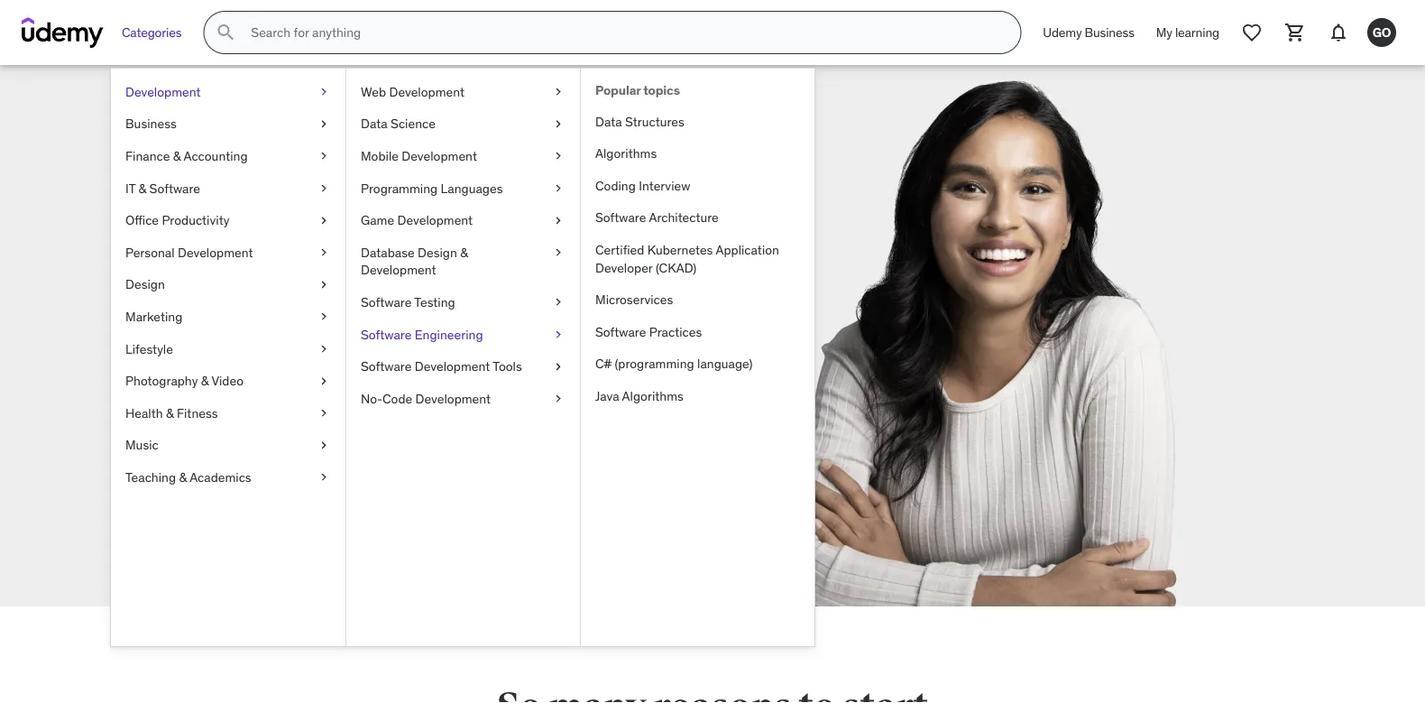 Task type: describe. For each thing, give the bounding box(es) containing it.
health & fitness link
[[111, 397, 346, 429]]

development down the "software development tools" link
[[416, 390, 491, 407]]

my
[[1157, 24, 1173, 40]]

web
[[361, 83, 386, 100]]

topics
[[644, 82, 680, 98]]

algorithms link
[[581, 138, 815, 170]]

software for software practices
[[596, 323, 647, 340]]

testing
[[415, 294, 456, 310]]

xsmall image for lifestyle
[[317, 340, 331, 358]]

lifestyle link
[[111, 333, 346, 365]]

video
[[212, 373, 244, 389]]

Search for anything text field
[[248, 17, 999, 48]]

productivity
[[162, 212, 230, 228]]

& for software
[[139, 180, 146, 196]]

languages
[[441, 180, 503, 196]]

0 horizontal spatial design
[[125, 276, 165, 292]]

algorithms inside java algorithms link
[[622, 388, 684, 404]]

software practices
[[596, 323, 702, 340]]

business inside udemy business link
[[1085, 24, 1135, 40]]

photography & video link
[[111, 365, 346, 397]]

udemy business
[[1044, 24, 1135, 40]]

development down engineering
[[415, 358, 490, 374]]

teaching & academics
[[125, 469, 252, 485]]

udemy image
[[22, 17, 104, 48]]

design inside database design & development
[[418, 244, 457, 260]]

programming languages link
[[347, 172, 580, 204]]

c#
[[596, 356, 612, 372]]

us
[[270, 276, 319, 332]]

academics
[[190, 469, 252, 485]]

teaching
[[125, 469, 176, 485]]

instructor
[[257, 337, 331, 359]]

get started link
[[166, 399, 455, 442]]

health
[[125, 405, 163, 421]]

algorithms inside algorithms "link"
[[596, 145, 657, 161]]

health & fitness
[[125, 405, 218, 421]]

coding
[[596, 177, 636, 194]]

design link
[[111, 269, 346, 301]]

xsmall image for photography & video
[[317, 372, 331, 390]]

data structures
[[596, 113, 685, 129]]

xsmall image for finance & accounting
[[317, 147, 331, 165]]

notifications image
[[1328, 22, 1350, 43]]

software for software architecture
[[596, 209, 647, 226]]

software testing
[[361, 294, 456, 310]]

language)
[[698, 356, 753, 372]]

xsmall image for software testing
[[551, 293, 566, 311]]

xsmall image for programming languages
[[551, 179, 566, 197]]

software architecture
[[596, 209, 719, 226]]

programming languages
[[361, 180, 503, 196]]

wishlist image
[[1242, 22, 1263, 43]]

and
[[335, 337, 363, 359]]

c# (programming language)
[[596, 356, 753, 372]]

certified
[[596, 242, 645, 258]]

interview
[[639, 177, 691, 194]]

office productivity
[[125, 212, 230, 228]]

business inside the "business" "link"
[[125, 116, 177, 132]]

business link
[[111, 108, 346, 140]]

application
[[716, 242, 780, 258]]

xsmall image for health & fitness
[[317, 404, 331, 422]]

software for software engineering
[[361, 326, 412, 342]]

learning
[[1176, 24, 1220, 40]]

photography
[[125, 373, 198, 389]]

game development
[[361, 212, 473, 228]]

microservices link
[[581, 284, 815, 316]]

mobile development
[[361, 148, 477, 164]]

get
[[273, 411, 297, 429]]

your
[[297, 361, 330, 383]]

xsmall image for web development
[[551, 83, 566, 101]]

& for accounting
[[173, 148, 181, 164]]

personal development link
[[111, 236, 346, 269]]

own
[[334, 361, 366, 383]]

it
[[125, 180, 136, 196]]

—
[[204, 361, 219, 383]]

xsmall image for office productivity
[[317, 212, 331, 229]]

database
[[361, 244, 415, 260]]

software practices link
[[581, 316, 815, 348]]

architecture
[[649, 209, 719, 226]]

come teach with us become an instructor and change lives — including your own
[[166, 226, 424, 383]]

practices
[[650, 323, 702, 340]]

categories
[[122, 24, 182, 40]]

personal development
[[125, 244, 253, 260]]

popular
[[596, 82, 641, 98]]

office productivity link
[[111, 204, 346, 236]]

submit search image
[[215, 22, 237, 43]]

development inside 'link'
[[402, 148, 477, 164]]

lives
[[166, 361, 200, 383]]

science
[[391, 116, 436, 132]]

lifestyle
[[125, 340, 173, 357]]

go
[[1373, 24, 1392, 40]]

music link
[[111, 429, 346, 461]]

finance & accounting link
[[111, 140, 346, 172]]

& for academics
[[179, 469, 187, 485]]

software inside it & software link
[[149, 180, 200, 196]]



Task type: vqa. For each thing, say whether or not it's contained in the screenshot.
Notifications
no



Task type: locate. For each thing, give the bounding box(es) containing it.
xsmall image inside software testing link
[[551, 293, 566, 311]]

xsmall image for music
[[317, 436, 331, 454]]

java algorithms link
[[581, 380, 815, 412]]

software development tools link
[[347, 350, 580, 383]]

xsmall image inside 'lifestyle' link
[[317, 340, 331, 358]]

software inside software engineering link
[[361, 326, 412, 342]]

0 vertical spatial design
[[418, 244, 457, 260]]

xsmall image inside the no-code development link
[[551, 390, 566, 407]]

business right udemy
[[1085, 24, 1135, 40]]

xsmall image inside game development link
[[551, 212, 566, 229]]

java
[[596, 388, 620, 404]]

software up code
[[361, 358, 412, 374]]

& inside it & software link
[[139, 180, 146, 196]]

xsmall image inside music "link"
[[317, 436, 331, 454]]

software down microservices
[[596, 323, 647, 340]]

& for video
[[201, 373, 209, 389]]

data structures link
[[581, 105, 815, 138]]

1 horizontal spatial business
[[1085, 24, 1135, 40]]

data for data science
[[361, 116, 388, 132]]

development down database
[[361, 262, 436, 278]]

(ckad)
[[656, 259, 697, 275]]

data inside 'link'
[[596, 113, 622, 129]]

no-
[[361, 390, 383, 407]]

0 horizontal spatial data
[[361, 116, 388, 132]]

software for software development tools
[[361, 358, 412, 374]]

development down categories dropdown button
[[125, 83, 201, 100]]

software engineering
[[361, 326, 483, 342]]

0 vertical spatial algorithms
[[596, 145, 657, 161]]

mobile
[[361, 148, 399, 164]]

software engineering link
[[347, 318, 580, 350]]

xsmall image for marketing
[[317, 308, 331, 326]]

an
[[234, 337, 252, 359]]

software testing link
[[347, 286, 580, 318]]

software up certified
[[596, 209, 647, 226]]

xsmall image for business
[[317, 115, 331, 133]]

kubernetes
[[648, 242, 713, 258]]

xsmall image for personal development
[[317, 244, 331, 261]]

xsmall image inside the "software development tools" link
[[551, 358, 566, 375]]

xsmall image for software engineering
[[551, 326, 566, 343]]

algorithms
[[596, 145, 657, 161], [622, 388, 684, 404]]

xsmall image for mobile development
[[551, 147, 566, 165]]

office
[[125, 212, 159, 228]]

& inside photography & video link
[[201, 373, 209, 389]]

xsmall image for teaching & academics
[[317, 468, 331, 486]]

xsmall image inside teaching & academics 'link'
[[317, 468, 331, 486]]

java algorithms
[[596, 388, 684, 404]]

game
[[361, 212, 395, 228]]

come
[[166, 226, 290, 282]]

go link
[[1361, 11, 1404, 54]]

design down the personal
[[125, 276, 165, 292]]

xsmall image inside "database design & development" link
[[551, 244, 566, 261]]

photography & video
[[125, 373, 244, 389]]

1 horizontal spatial design
[[418, 244, 457, 260]]

music
[[125, 437, 159, 453]]

xsmall image inside design link
[[317, 276, 331, 293]]

xsmall image
[[317, 83, 331, 101], [551, 83, 566, 101], [317, 115, 331, 133], [551, 115, 566, 133], [317, 179, 331, 197], [317, 276, 331, 293], [551, 293, 566, 311], [317, 308, 331, 326], [551, 326, 566, 343], [317, 340, 331, 358], [551, 390, 566, 407]]

business
[[1085, 24, 1135, 40], [125, 116, 177, 132]]

& right finance
[[173, 148, 181, 164]]

software inside software architecture link
[[596, 209, 647, 226]]

design down game development
[[418, 244, 457, 260]]

xsmall image inside it & software link
[[317, 179, 331, 197]]

certified kubernetes application developer (ckad) link
[[581, 234, 815, 284]]

xsmall image for data science
[[551, 115, 566, 133]]

mobile development link
[[347, 140, 580, 172]]

xsmall image inside programming languages link
[[551, 179, 566, 197]]

engineering
[[415, 326, 483, 342]]

finance
[[125, 148, 170, 164]]

tools
[[493, 358, 522, 374]]

software development tools
[[361, 358, 522, 374]]

xsmall image inside development link
[[317, 83, 331, 101]]

& inside health & fitness link
[[166, 405, 174, 421]]

software engineering element
[[580, 69, 815, 646]]

popular topics
[[596, 82, 680, 98]]

marketing
[[125, 308, 183, 325]]

development down the programming languages
[[398, 212, 473, 228]]

data for data structures
[[596, 113, 622, 129]]

xsmall image inside health & fitness link
[[317, 404, 331, 422]]

web development
[[361, 83, 465, 100]]

udemy
[[1044, 24, 1082, 40]]

1 vertical spatial algorithms
[[622, 388, 684, 404]]

xsmall image
[[317, 147, 331, 165], [551, 147, 566, 165], [551, 179, 566, 197], [317, 212, 331, 229], [551, 212, 566, 229], [317, 244, 331, 261], [551, 244, 566, 261], [551, 358, 566, 375], [317, 372, 331, 390], [317, 404, 331, 422], [317, 436, 331, 454], [317, 468, 331, 486]]

including
[[223, 361, 293, 383]]

development up science
[[389, 83, 465, 100]]

database design & development
[[361, 244, 468, 278]]

code
[[383, 390, 413, 407]]

& right the teaching
[[179, 469, 187, 485]]

teaching & academics link
[[111, 461, 346, 493]]

data down popular
[[596, 113, 622, 129]]

marketing link
[[111, 301, 346, 333]]

xsmall image inside data science link
[[551, 115, 566, 133]]

microservices
[[596, 291, 673, 308]]

xsmall image for no-code development
[[551, 390, 566, 407]]

& inside teaching & academics 'link'
[[179, 469, 187, 485]]

become
[[166, 337, 230, 359]]

development
[[125, 83, 201, 100], [389, 83, 465, 100], [402, 148, 477, 164], [398, 212, 473, 228], [178, 244, 253, 260], [361, 262, 436, 278], [415, 358, 490, 374], [416, 390, 491, 407]]

coding interview
[[596, 177, 691, 194]]

software up office productivity
[[149, 180, 200, 196]]

no-code development link
[[347, 383, 580, 415]]

xsmall image inside office productivity "link"
[[317, 212, 331, 229]]

software inside software practices link
[[596, 323, 647, 340]]

xsmall image for development
[[317, 83, 331, 101]]

certified kubernetes application developer (ckad)
[[596, 242, 780, 275]]

shopping cart with 0 items image
[[1285, 22, 1307, 43]]

software inside the "software development tools" link
[[361, 358, 412, 374]]

data
[[596, 113, 622, 129], [361, 116, 388, 132]]

xsmall image inside the "business" "link"
[[317, 115, 331, 133]]

1 vertical spatial design
[[125, 276, 165, 292]]

structures
[[625, 113, 685, 129]]

software down 'software testing' on the left top of page
[[361, 326, 412, 342]]

software inside software testing link
[[361, 294, 412, 310]]

business up finance
[[125, 116, 177, 132]]

xsmall image inside software engineering link
[[551, 326, 566, 343]]

database design & development link
[[347, 236, 580, 286]]

& left video on the bottom of the page
[[201, 373, 209, 389]]

software architecture link
[[581, 202, 815, 234]]

it & software
[[125, 180, 200, 196]]

development down office productivity "link"
[[178, 244, 253, 260]]

software for software testing
[[361, 294, 412, 310]]

it & software link
[[111, 172, 346, 204]]

development inside database design & development
[[361, 262, 436, 278]]

programming
[[361, 180, 438, 196]]

& right the it
[[139, 180, 146, 196]]

categories button
[[111, 11, 193, 54]]

finance & accounting
[[125, 148, 248, 164]]

0 horizontal spatial business
[[125, 116, 177, 132]]

development link
[[111, 76, 346, 108]]

& inside 'finance & accounting' link
[[173, 148, 181, 164]]

xsmall image inside mobile development 'link'
[[551, 147, 566, 165]]

1 vertical spatial business
[[125, 116, 177, 132]]

& inside database design & development
[[460, 244, 468, 260]]

get started
[[273, 411, 348, 429]]

xsmall image inside "personal development" link
[[317, 244, 331, 261]]

xsmall image for database design & development
[[551, 244, 566, 261]]

xsmall image for game development
[[551, 212, 566, 229]]

change
[[367, 337, 424, 359]]

xsmall image inside "marketing" link
[[317, 308, 331, 326]]

c# (programming language) link
[[581, 348, 815, 380]]

& for fitness
[[166, 405, 174, 421]]

with
[[166, 276, 262, 332]]

started
[[300, 411, 348, 429]]

my learning link
[[1146, 11, 1231, 54]]

software up change
[[361, 294, 412, 310]]

1 horizontal spatial data
[[596, 113, 622, 129]]

data science link
[[347, 108, 580, 140]]

xsmall image inside 'finance & accounting' link
[[317, 147, 331, 165]]

xsmall image inside photography & video link
[[317, 372, 331, 390]]

game development link
[[347, 204, 580, 236]]

xsmall image inside the web development link
[[551, 83, 566, 101]]

xsmall image for design
[[317, 276, 331, 293]]

& down game development link
[[460, 244, 468, 260]]

teach
[[298, 226, 416, 282]]

data science
[[361, 116, 436, 132]]

fitness
[[177, 405, 218, 421]]

xsmall image for software development tools
[[551, 358, 566, 375]]

&
[[173, 148, 181, 164], [139, 180, 146, 196], [460, 244, 468, 260], [201, 373, 209, 389], [166, 405, 174, 421], [179, 469, 187, 485]]

xsmall image for it & software
[[317, 179, 331, 197]]

development up the programming languages
[[402, 148, 477, 164]]

0 vertical spatial business
[[1085, 24, 1135, 40]]

web development link
[[347, 76, 580, 108]]

algorithms up "coding"
[[596, 145, 657, 161]]

udemy business link
[[1033, 11, 1146, 54]]

developer
[[596, 259, 653, 275]]

data down web
[[361, 116, 388, 132]]

& right health
[[166, 405, 174, 421]]

no-code development
[[361, 390, 491, 407]]

accounting
[[184, 148, 248, 164]]

algorithms down (programming
[[622, 388, 684, 404]]



